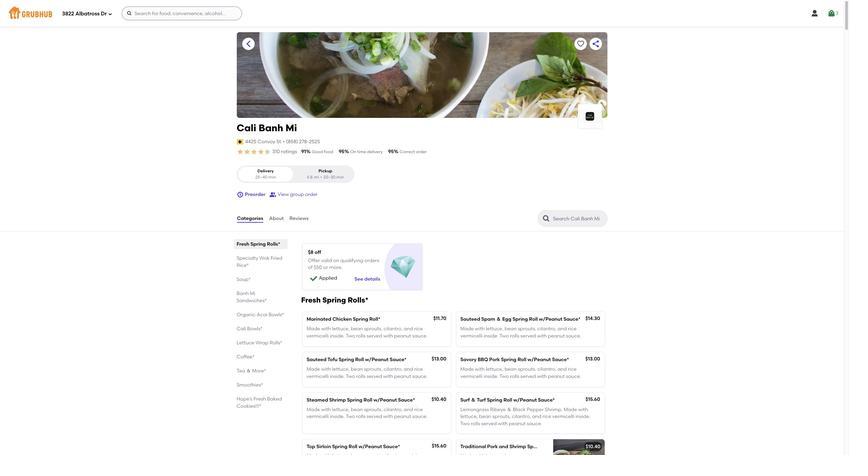 Task type: locate. For each thing, give the bounding box(es) containing it.
0 vertical spatial fresh spring rolls*
[[237, 242, 280, 248]]

sauteed for sauteed tofu spring roll w/peanut sauce*
[[307, 357, 327, 363]]

inside. for chicken
[[330, 334, 345, 339]]

food
[[324, 150, 333, 154]]

rice for sauteed tofu spring roll w/peanut sauce*
[[414, 367, 423, 373]]

rice
[[414, 327, 423, 332], [568, 327, 577, 332], [414, 367, 423, 373], [568, 367, 577, 373], [414, 408, 423, 413], [543, 415, 551, 420]]

bean down steamed shrimp spring roll w/peanut sauce* on the left bottom of page
[[351, 408, 363, 413]]

1 95 from the left
[[339, 149, 344, 155]]

rolls down marinated chicken spring roll*
[[356, 334, 366, 339]]

rolls inside lemongrass ribeye ＆ black pepper shrimp.  made with lettuce, bean sprouts, cilantro, and rice vermicelli inside. two rolls served with peanut sauce.
[[471, 421, 480, 427]]

0 horizontal spatial mi
[[250, 291, 255, 297]]

made down savory
[[461, 367, 474, 373]]

made with lettuce, bean sprouts, cilantro, and rice vermicelli inside. two rolls served with peanut sauce. for bbq
[[461, 367, 581, 380]]

vermicelli for shrimp
[[307, 415, 329, 420]]

st
[[276, 139, 281, 145]]

$15.60
[[586, 397, 600, 403], [432, 444, 446, 450]]

lettuce, down 'lemongrass'
[[461, 415, 478, 420]]

sprouts, down sauteed tofu spring roll w/peanut sauce*
[[364, 367, 383, 373]]

made for marinated chicken spring roll*
[[307, 327, 320, 332]]

rolls* right wrap on the bottom of the page
[[270, 341, 282, 346]]

made for sauteed spam ＆ egg spring roll w/peanut sauce*
[[461, 327, 474, 332]]

4425 convoy st button
[[245, 138, 282, 146]]

served
[[367, 334, 382, 339], [521, 334, 536, 339], [367, 374, 382, 380], [521, 374, 536, 380], [367, 415, 382, 420], [481, 421, 497, 427]]

sauce.
[[412, 334, 428, 339], [566, 334, 581, 339], [412, 374, 428, 380], [566, 374, 581, 380], [412, 415, 428, 420], [527, 421, 542, 427]]

vermicelli down tofu at the bottom of page
[[307, 374, 329, 380]]

inside. down spam
[[484, 334, 499, 339]]

lettuce, down steamed shrimp spring roll w/peanut sauce* on the left bottom of page
[[332, 408, 350, 413]]

bean down marinated chicken spring roll*
[[351, 327, 363, 332]]

made with lettuce, bean sprouts, cilantro, and rice vermicelli inside. two rolls served with peanut sauce. for spam
[[461, 327, 581, 339]]

＆ left the turf
[[471, 398, 476, 404]]

0 vertical spatial banh
[[259, 122, 283, 134]]

bean down egg
[[505, 327, 517, 332]]

inside. for bbq
[[484, 374, 499, 380]]

sprouts,
[[364, 327, 383, 332], [518, 327, 536, 332], [364, 367, 383, 373], [518, 367, 536, 373], [364, 408, 383, 413], [493, 415, 511, 420]]

steamed shrimp spring roll w/peanut sauce*
[[307, 398, 415, 404]]

2 vertical spatial rolls*
[[270, 341, 282, 346]]

albatross
[[75, 11, 100, 17]]

cali banh mi logo image
[[578, 110, 602, 123]]

steamed
[[307, 398, 328, 404]]

vermicelli
[[307, 334, 329, 339], [461, 334, 483, 339], [307, 374, 329, 380], [461, 374, 483, 380], [307, 415, 329, 420], [552, 415, 575, 420]]

1 $13.00 from the left
[[432, 357, 446, 363]]

ratings
[[281, 149, 297, 155]]

tea ＆ more*
[[237, 369, 266, 375]]

1 horizontal spatial 95
[[388, 149, 394, 155]]

rolls* up fried
[[267, 242, 280, 248]]

peanut for steamed shrimp spring roll w/peanut sauce*
[[394, 415, 411, 420]]

two for tofu
[[346, 374, 355, 380]]

inside.
[[330, 334, 345, 339], [484, 334, 499, 339], [330, 374, 345, 380], [484, 374, 499, 380], [330, 415, 345, 420], [576, 415, 591, 420]]

served down "savory bbq pork spring roll w/peanut sauce*"
[[521, 374, 536, 380]]

0 vertical spatial bowls*
[[269, 312, 284, 318]]

bean down "savory bbq pork spring roll w/peanut sauce*"
[[505, 367, 517, 373]]

fresh spring rolls* up "chicken"
[[301, 296, 369, 305]]

0 horizontal spatial fresh spring rolls*
[[237, 242, 280, 248]]

$15.60 for surf ＆ turf spring roll w/peanut sauce*
[[586, 397, 600, 403]]

lettuce, for chicken
[[332, 327, 350, 332]]

see details
[[355, 277, 380, 282]]

vermicelli down "steamed"
[[307, 415, 329, 420]]

categories
[[237, 216, 263, 222]]

• inside pickup 4.8 mi • 20–30 min
[[320, 175, 322, 180]]

0 vertical spatial •
[[283, 139, 285, 145]]

0 horizontal spatial min
[[268, 175, 276, 180]]

1 vertical spatial order
[[305, 192, 318, 198]]

2 min from the left
[[337, 175, 344, 180]]

rolls for bbq
[[510, 374, 519, 380]]

lettuce, for tofu
[[332, 367, 350, 373]]

95 right delivery
[[388, 149, 394, 155]]

fresh spring rolls* tab
[[237, 241, 285, 248]]

lettuce, down "chicken"
[[332, 327, 350, 332]]

1 horizontal spatial $10.40
[[586, 445, 601, 450]]

cilantro, for steamed shrimp spring roll w/peanut sauce*
[[384, 408, 403, 413]]

ribeye
[[490, 408, 506, 413]]

inside. down tofu at the bottom of page
[[330, 374, 345, 380]]

order right group
[[305, 192, 318, 198]]

rolls down sauteed tofu spring roll w/peanut sauce*
[[356, 374, 366, 380]]

made up "steamed"
[[307, 367, 320, 373]]

offer
[[308, 258, 320, 264]]

lettuce
[[237, 341, 254, 346]]

wrap
[[256, 341, 268, 346]]

rolls* inside lettuce wrap rolls* tab
[[270, 341, 282, 346]]

traditional pork and shrimp spring roll w/peanut sauce*
[[461, 445, 595, 450]]

2 95 from the left
[[388, 149, 394, 155]]

pickup 4.8 mi • 20–30 min
[[307, 169, 344, 180]]

more*
[[252, 369, 266, 375]]

rolls down 'lemongrass'
[[471, 421, 480, 427]]

with
[[321, 327, 331, 332], [475, 327, 485, 332], [383, 334, 393, 339], [537, 334, 547, 339], [321, 367, 331, 373], [475, 367, 485, 373], [383, 374, 393, 380], [537, 374, 547, 380], [321, 408, 331, 413], [578, 408, 588, 413], [383, 415, 393, 420], [498, 421, 508, 427]]

fresh up cookies!!!*
[[254, 397, 266, 403]]

delivery 25–40 min
[[255, 169, 276, 180]]

$50
[[314, 265, 322, 271]]

spring
[[251, 242, 266, 248], [322, 296, 346, 305], [353, 317, 368, 323], [513, 317, 528, 323], [339, 357, 354, 363], [501, 357, 517, 363], [347, 398, 363, 404], [487, 398, 502, 404], [332, 445, 348, 450], [527, 445, 543, 450]]

lettuce, down bbq
[[486, 367, 504, 373]]

3
[[836, 10, 839, 16]]

soup* tab
[[237, 276, 285, 284]]

made for savory bbq pork spring roll w/peanut sauce*
[[461, 367, 474, 373]]

1 horizontal spatial shrimp
[[510, 445, 526, 450]]

option group
[[237, 166, 354, 183]]

cilantro, inside lemongrass ribeye ＆ black pepper shrimp.  made with lettuce, bean sprouts, cilantro, and rice vermicelli inside. two rolls served with peanut sauce.
[[512, 415, 531, 420]]

traditional pork and shrimp spring roll w/peanut sauce* image
[[553, 440, 605, 456]]

served down sauteed tofu spring roll w/peanut sauce*
[[367, 374, 382, 380]]

1 horizontal spatial banh
[[259, 122, 283, 134]]

cali up 4425 at the top of the page
[[237, 122, 256, 134]]

two down "savory bbq pork spring roll w/peanut sauce*"
[[500, 374, 509, 380]]

search icon image
[[542, 215, 550, 223]]

＆ right "tea"
[[246, 369, 251, 375]]

served down steamed shrimp spring roll w/peanut sauce* on the left bottom of page
[[367, 415, 382, 420]]

fresh spring rolls* up wok
[[237, 242, 280, 248]]

$8
[[308, 250, 314, 256]]

1 vertical spatial shrimp
[[510, 445, 526, 450]]

bean inside lemongrass ribeye ＆ black pepper shrimp.  made with lettuce, bean sprouts, cilantro, and rice vermicelli inside. two rolls served with peanut sauce.
[[479, 415, 491, 420]]

delivery
[[258, 169, 274, 174]]

$15.60 for top sirloin spring roll w/peanut sauce*
[[432, 444, 446, 450]]

made with lettuce, bean sprouts, cilantro, and rice vermicelli inside. two rolls served with peanut sauce. for chicken
[[307, 327, 428, 339]]

sauce. for savory bbq pork spring roll w/peanut sauce*
[[566, 374, 581, 380]]

coffee* tab
[[237, 354, 285, 361]]

specialty
[[237, 256, 258, 262]]

main navigation navigation
[[0, 0, 844, 27]]

0 horizontal spatial $15.60
[[432, 444, 446, 450]]

sauteed
[[461, 317, 480, 323], [307, 357, 327, 363]]

mi up (858)
[[286, 122, 297, 134]]

sprouts, down ribeye
[[493, 415, 511, 420]]

rolls*
[[267, 242, 280, 248], [348, 296, 369, 305], [270, 341, 282, 346]]

inside. inside lemongrass ribeye ＆ black pepper shrimp.  made with lettuce, bean sprouts, cilantro, and rice vermicelli inside. two rolls served with peanut sauce.
[[576, 415, 591, 420]]

bowls* right acai
[[269, 312, 284, 318]]

1 horizontal spatial $13.00
[[586, 357, 600, 363]]

star icon image
[[237, 149, 244, 156], [244, 149, 250, 156], [250, 149, 257, 156], [257, 149, 264, 156], [264, 149, 271, 156], [264, 149, 271, 156]]

• right st
[[283, 139, 285, 145]]

vermicelli down savory
[[461, 374, 483, 380]]

1 horizontal spatial sauteed
[[461, 317, 480, 323]]

$11.70
[[433, 316, 446, 322]]

rolls* inside fresh spring rolls* tab
[[267, 242, 280, 248]]

vermicelli down shrimp.
[[552, 415, 575, 420]]

bean for spam
[[505, 327, 517, 332]]

•
[[283, 139, 285, 145], [320, 175, 322, 180]]

1 horizontal spatial mi
[[286, 122, 297, 134]]

made with lettuce, bean sprouts, cilantro, and rice vermicelli inside. two rolls served with peanut sauce. for tofu
[[307, 367, 428, 380]]

＆ down surf ＆ turf spring roll w/peanut sauce*
[[507, 408, 512, 413]]

banh up the convoy
[[259, 122, 283, 134]]

lettuce, for bbq
[[486, 367, 504, 373]]

bean
[[351, 327, 363, 332], [505, 327, 517, 332], [351, 367, 363, 373], [505, 367, 517, 373], [351, 408, 363, 413], [479, 415, 491, 420]]

1 vertical spatial rolls*
[[348, 296, 369, 305]]

two for spam
[[500, 334, 509, 339]]

sauce*
[[564, 317, 581, 323], [390, 357, 407, 363], [552, 357, 569, 363], [398, 398, 415, 404], [538, 398, 555, 404], [383, 445, 400, 450], [578, 445, 595, 450]]

lettuce, for shrimp
[[332, 408, 350, 413]]

vermicelli for chicken
[[307, 334, 329, 339]]

cali up lettuce
[[237, 326, 246, 332]]

0 horizontal spatial banh
[[237, 291, 249, 297]]

lettuce, down spam
[[486, 327, 504, 332]]

0 horizontal spatial order
[[305, 192, 318, 198]]

sprouts, down "savory bbq pork spring roll w/peanut sauce*"
[[518, 367, 536, 373]]

banh up sandwiches*
[[237, 291, 249, 297]]

served inside lemongrass ribeye ＆ black pepper shrimp.  made with lettuce, bean sprouts, cilantro, and rice vermicelli inside. two rolls served with peanut sauce.
[[481, 421, 497, 427]]

made down "steamed"
[[307, 408, 320, 413]]

rice for marinated chicken spring roll*
[[414, 327, 423, 332]]

0 horizontal spatial shrimp
[[329, 398, 346, 404]]

$13.00 for sauteed tofu spring roll w/peanut sauce*
[[432, 357, 446, 363]]

25–40
[[255, 175, 267, 180]]

0 horizontal spatial $10.40
[[432, 397, 446, 403]]

sauteed spam ＆ egg spring roll w/peanut sauce*
[[461, 317, 581, 323]]

min right 20–30
[[337, 175, 344, 180]]

lettuce, down tofu at the bottom of page
[[332, 367, 350, 373]]

rolls down "savory bbq pork spring roll w/peanut sauce*"
[[510, 374, 519, 380]]

made right shrimp.
[[564, 408, 577, 413]]

svg image inside 3 button
[[828, 9, 836, 18]]

cilantro, for sauteed tofu spring roll w/peanut sauce*
[[384, 367, 403, 373]]

two down steamed shrimp spring roll w/peanut sauce* on the left bottom of page
[[346, 415, 355, 420]]

see details button
[[355, 273, 380, 286]]

soup*
[[237, 277, 251, 283]]

bean for tofu
[[351, 367, 363, 373]]

order right correct
[[416, 150, 427, 154]]

1 horizontal spatial •
[[320, 175, 322, 180]]

people icon image
[[270, 192, 277, 198]]

bowls*
[[269, 312, 284, 318], [247, 326, 263, 332]]

sprouts, down steamed shrimp spring roll w/peanut sauce* on the left bottom of page
[[364, 408, 383, 413]]

min down the delivery
[[268, 175, 276, 180]]

＆
[[496, 317, 501, 323], [246, 369, 251, 375], [471, 398, 476, 404], [507, 408, 512, 413]]

inside. down bbq
[[484, 374, 499, 380]]

0 horizontal spatial $13.00
[[432, 357, 446, 363]]

1 vertical spatial mi
[[250, 291, 255, 297]]

preorder
[[245, 192, 266, 198]]

278-
[[299, 139, 309, 145]]

roll*
[[370, 317, 381, 323]]

pepper
[[527, 408, 544, 413]]

1 vertical spatial sauteed
[[307, 357, 327, 363]]

0 vertical spatial order
[[416, 150, 427, 154]]

inside. up traditional pork and shrimp spring roll w/peanut sauce* image
[[576, 415, 591, 420]]

bowls* up lettuce wrap rolls*
[[247, 326, 263, 332]]

good
[[312, 150, 323, 154]]

rolls down sauteed spam ＆ egg spring roll w/peanut sauce*
[[510, 334, 519, 339]]

0 horizontal spatial sauteed
[[307, 357, 327, 363]]

made with lettuce, bean sprouts, cilantro, and rice vermicelli inside. two rolls served with peanut sauce. down roll* at left bottom
[[307, 327, 428, 339]]

share icon image
[[592, 40, 600, 48]]

spring inside tab
[[251, 242, 266, 248]]

2 $13.00 from the left
[[586, 357, 600, 363]]

made with lettuce, bean sprouts, cilantro, and rice vermicelli inside. two rolls served with peanut sauce. for shrimp
[[307, 408, 428, 420]]

surf
[[461, 398, 470, 404]]

rice for savory bbq pork spring roll w/peanut sauce*
[[568, 367, 577, 373]]

0 vertical spatial mi
[[286, 122, 297, 134]]

made down marinated
[[307, 327, 320, 332]]

• right mi
[[320, 175, 322, 180]]

pork right bbq
[[489, 357, 500, 363]]

fresh up specialty
[[237, 242, 249, 248]]

specialty wok fried rice*
[[237, 256, 282, 269]]

$13.00
[[432, 357, 446, 363], [586, 357, 600, 363]]

shrimp right "steamed"
[[329, 398, 346, 404]]

sauteed for sauteed spam ＆ egg spring roll w/peanut sauce*
[[461, 317, 480, 323]]

made with lettuce, bean sprouts, cilantro, and rice vermicelli inside. two rolls served with peanut sauce. down steamed shrimp spring roll w/peanut sauce* on the left bottom of page
[[307, 408, 428, 420]]

specialty wok fried rice* tab
[[237, 255, 285, 270]]

made inside lemongrass ribeye ＆ black pepper shrimp.  made with lettuce, bean sprouts, cilantro, and rice vermicelli inside. two rolls served with peanut sauce.
[[564, 408, 577, 413]]

made with lettuce, bean sprouts, cilantro, and rice vermicelli inside. two rolls served with peanut sauce. down sauteed spam ＆ egg spring roll w/peanut sauce*
[[461, 327, 581, 339]]

banh inside banh mi sandwiches*
[[237, 291, 249, 297]]

fresh
[[237, 242, 249, 248], [301, 296, 321, 305], [254, 397, 266, 403]]

1 horizontal spatial bowls*
[[269, 312, 284, 318]]

smoothies* tab
[[237, 382, 285, 389]]

rolls
[[356, 334, 366, 339], [510, 334, 519, 339], [356, 374, 366, 380], [510, 374, 519, 380], [356, 415, 366, 420], [471, 421, 480, 427]]

1 horizontal spatial fresh
[[254, 397, 266, 403]]

vermicelli for spam
[[461, 334, 483, 339]]

sauteed left spam
[[461, 317, 480, 323]]

cilantro, for savory bbq pork spring roll w/peanut sauce*
[[538, 367, 557, 373]]

served for tofu
[[367, 374, 382, 380]]

1 horizontal spatial fresh spring rolls*
[[301, 296, 369, 305]]

2 vertical spatial fresh
[[254, 397, 266, 403]]

tofu
[[328, 357, 338, 363]]

inside. down "chicken"
[[330, 334, 345, 339]]

(858)
[[286, 139, 298, 145]]

0 vertical spatial cali
[[237, 122, 256, 134]]

min
[[268, 175, 276, 180], [337, 175, 344, 180]]

0 vertical spatial shrimp
[[329, 398, 346, 404]]

and for marinated chicken spring roll*
[[404, 327, 413, 332]]

fried
[[271, 256, 282, 262]]

two down sauteed tofu spring roll w/peanut sauce*
[[346, 374, 355, 380]]

1 horizontal spatial $15.60
[[586, 397, 600, 403]]

inside. down steamed shrimp spring roll w/peanut sauce* on the left bottom of page
[[330, 415, 345, 420]]

cali banh mi
[[237, 122, 297, 134]]

pork
[[489, 357, 500, 363], [487, 445, 498, 450]]

1 vertical spatial cali
[[237, 326, 246, 332]]

pork right traditional
[[487, 445, 498, 450]]

bean for shrimp
[[351, 408, 363, 413]]

order
[[416, 150, 427, 154], [305, 192, 318, 198]]

0 horizontal spatial bowls*
[[247, 326, 263, 332]]

sprouts, for spam
[[518, 327, 536, 332]]

vermicelli down spam
[[461, 334, 483, 339]]

savory
[[461, 357, 477, 363]]

0 vertical spatial $10.40
[[432, 397, 446, 403]]

lettuce,
[[332, 327, 350, 332], [486, 327, 504, 332], [332, 367, 350, 373], [486, 367, 504, 373], [332, 408, 350, 413], [461, 415, 478, 420]]

2 cali from the top
[[237, 326, 246, 332]]

on
[[350, 150, 356, 154]]

Search for food, convenience, alcohol... search field
[[122, 7, 242, 20]]

two for bbq
[[500, 374, 509, 380]]

served down ribeye
[[481, 421, 497, 427]]

0 vertical spatial $15.60
[[586, 397, 600, 403]]

1 vertical spatial $10.40
[[586, 445, 601, 450]]

95 left on
[[339, 149, 344, 155]]

sprouts, down sauteed spam ＆ egg spring roll w/peanut sauce*
[[518, 327, 536, 332]]

fresh up marinated
[[301, 296, 321, 305]]

0 vertical spatial fresh
[[237, 242, 249, 248]]

bean down sauteed tofu spring roll w/peanut sauce*
[[351, 367, 363, 373]]

inside. for shrimp
[[330, 415, 345, 420]]

categories button
[[237, 207, 264, 231]]

about button
[[269, 207, 284, 231]]

sprouts, down roll* at left bottom
[[364, 327, 383, 332]]

1 vertical spatial •
[[320, 175, 322, 180]]

1 vertical spatial banh
[[237, 291, 249, 297]]

served down roll* at left bottom
[[367, 334, 382, 339]]

bean down 'lemongrass'
[[479, 415, 491, 420]]

made with lettuce, bean sprouts, cilantro, and rice vermicelli inside. two rolls served with peanut sauce. down "savory bbq pork spring roll w/peanut sauce*"
[[461, 367, 581, 380]]

vermicelli down marinated
[[307, 334, 329, 339]]

or
[[323, 265, 328, 271]]

0 vertical spatial rolls*
[[267, 242, 280, 248]]

rolls* down see
[[348, 296, 369, 305]]

peanut for savory bbq pork spring roll w/peanut sauce*
[[548, 374, 565, 380]]

1 vertical spatial $15.60
[[432, 444, 446, 450]]

1 cali from the top
[[237, 122, 256, 134]]

made with lettuce, bean sprouts, cilantro, and rice vermicelli inside. two rolls served with peanut sauce. down sauteed tofu spring roll w/peanut sauce*
[[307, 367, 428, 380]]

sauteed left tofu at the bottom of page
[[307, 357, 327, 363]]

svg image
[[811, 9, 819, 18], [828, 9, 836, 18], [127, 11, 132, 16], [108, 12, 112, 16], [309, 274, 318, 284]]

two down marinated chicken spring roll*
[[346, 334, 355, 339]]

mi up sandwiches*
[[250, 291, 255, 297]]

0 horizontal spatial •
[[283, 139, 285, 145]]

good food
[[312, 150, 333, 154]]

two down 'lemongrass'
[[461, 421, 470, 427]]

2 horizontal spatial fresh
[[301, 296, 321, 305]]

served down sauteed spam ＆ egg spring roll w/peanut sauce*
[[521, 334, 536, 339]]

1 min from the left
[[268, 175, 276, 180]]

shrimp down lemongrass ribeye ＆ black pepper shrimp.  made with lettuce, bean sprouts, cilantro, and rice vermicelli inside. two rolls served with peanut sauce.
[[510, 445, 526, 450]]

0 vertical spatial pork
[[489, 357, 500, 363]]

rolls down steamed shrimp spring roll w/peanut sauce* on the left bottom of page
[[356, 415, 366, 420]]

and
[[404, 327, 413, 332], [558, 327, 567, 332], [404, 367, 413, 373], [558, 367, 567, 373], [404, 408, 413, 413], [532, 415, 542, 420], [499, 445, 508, 450]]

0 horizontal spatial 95
[[339, 149, 344, 155]]

two down egg
[[500, 334, 509, 339]]

Search Cali Banh Mi search field
[[553, 216, 605, 222]]

peanut for marinated chicken spring roll*
[[394, 334, 411, 339]]

smoothies*
[[237, 383, 263, 389]]

cali for cali bowls*
[[237, 326, 246, 332]]

tea
[[237, 369, 245, 375]]

made up savory
[[461, 327, 474, 332]]

made with lettuce, bean sprouts, cilantro, and rice vermicelli inside. two rolls served with peanut sauce.
[[307, 327, 428, 339], [461, 327, 581, 339], [307, 367, 428, 380], [461, 367, 581, 380], [307, 408, 428, 420]]

cali for cali banh mi
[[237, 122, 256, 134]]

cali bowls* tab
[[237, 326, 285, 333]]

0 vertical spatial sauteed
[[461, 317, 480, 323]]

cali inside tab
[[237, 326, 246, 332]]

served for spam
[[521, 334, 536, 339]]

1 horizontal spatial min
[[337, 175, 344, 180]]



Task type: describe. For each thing, give the bounding box(es) containing it.
and inside lemongrass ribeye ＆ black pepper shrimp.  made with lettuce, bean sprouts, cilantro, and rice vermicelli inside. two rolls served with peanut sauce.
[[532, 415, 542, 420]]

correct order
[[400, 150, 427, 154]]

3 button
[[828, 7, 839, 20]]

rolls for tofu
[[356, 374, 366, 380]]

banh mi sandwiches*
[[237, 291, 267, 304]]

sauce. inside lemongrass ribeye ＆ black pepper shrimp.  made with lettuce, bean sprouts, cilantro, and rice vermicelli inside. two rolls served with peanut sauce.
[[527, 421, 542, 427]]

inside. for tofu
[[330, 374, 345, 380]]

egg
[[502, 317, 512, 323]]

(858) 278-2525 button
[[286, 139, 320, 146]]

surf ＆ turf spring roll w/peanut sauce*
[[461, 398, 555, 404]]

organic
[[237, 312, 256, 318]]

rolls* for lettuce wrap rolls* tab
[[270, 341, 282, 346]]

bean for bbq
[[505, 367, 517, 373]]

sirloin
[[316, 445, 331, 450]]

marinated
[[307, 317, 331, 323]]

mi
[[314, 175, 319, 180]]

bbq
[[478, 357, 488, 363]]

mi inside banh mi sandwiches*
[[250, 291, 255, 297]]

sauce. for marinated chicken spring roll*
[[412, 334, 428, 339]]

savory bbq pork spring roll w/peanut sauce*
[[461, 357, 569, 363]]

cookies!!!*
[[237, 404, 261, 410]]

served for bbq
[[521, 374, 536, 380]]

off
[[315, 250, 321, 256]]

on
[[333, 258, 339, 264]]

banh mi sandwiches* tab
[[237, 290, 285, 305]]

lettuce, inside lemongrass ribeye ＆ black pepper shrimp.  made with lettuce, bean sprouts, cilantro, and rice vermicelli inside. two rolls served with peanut sauce.
[[461, 415, 478, 420]]

cilantro, for sauteed spam ＆ egg spring roll w/peanut sauce*
[[538, 327, 557, 332]]

1 vertical spatial bowls*
[[247, 326, 263, 332]]

vermicelli inside lemongrass ribeye ＆ black pepper shrimp.  made with lettuce, bean sprouts, cilantro, and rice vermicelli inside. two rolls served with peanut sauce.
[[552, 415, 575, 420]]

orders
[[365, 258, 379, 264]]

subscription pass image
[[237, 139, 244, 145]]

310 ratings
[[272, 149, 297, 155]]

correct
[[400, 150, 415, 154]]

on time delivery
[[350, 150, 383, 154]]

＆ left egg
[[496, 317, 501, 323]]

rice for sauteed spam ＆ egg spring roll w/peanut sauce*
[[568, 327, 577, 332]]

marinated chicken spring roll*
[[307, 317, 381, 323]]

sprouts, inside lemongrass ribeye ＆ black pepper shrimp.  made with lettuce, bean sprouts, cilantro, and rice vermicelli inside. two rolls served with peanut sauce.
[[493, 415, 511, 420]]

rice*
[[237, 263, 249, 269]]

inside. for spam
[[484, 334, 499, 339]]

and for steamed shrimp spring roll w/peanut sauce*
[[404, 408, 413, 413]]

and for sauteed spam ＆ egg spring roll w/peanut sauce*
[[558, 327, 567, 332]]

rolls for chicken
[[356, 334, 366, 339]]

order inside button
[[305, 192, 318, 198]]

traditional
[[461, 445, 486, 450]]

fresh spring rolls* inside tab
[[237, 242, 280, 248]]

310
[[272, 149, 280, 155]]

sauteed tofu spring roll w/peanut sauce*
[[307, 357, 407, 363]]

option group containing delivery 25–40 min
[[237, 166, 354, 183]]

spam
[[482, 317, 495, 323]]

sandwiches*
[[237, 298, 267, 304]]

turf
[[477, 398, 486, 404]]

two for chicken
[[346, 334, 355, 339]]

min inside pickup 4.8 mi • 20–30 min
[[337, 175, 344, 180]]

fresh inside hope's fresh baked cookies!!!*
[[254, 397, 266, 403]]

lettuce wrap rolls*
[[237, 341, 282, 346]]

＆ inside tab
[[246, 369, 251, 375]]

sauce. for steamed shrimp spring roll w/peanut sauce*
[[412, 415, 428, 420]]

convoy
[[258, 139, 275, 145]]

save this restaurant image
[[577, 40, 585, 48]]

bean for chicken
[[351, 327, 363, 332]]

organic acai bowls* tab
[[237, 312, 285, 319]]

coffee*
[[237, 355, 255, 360]]

1 vertical spatial fresh spring rolls*
[[301, 296, 369, 305]]

pickup
[[319, 169, 332, 174]]

rice for steamed shrimp spring roll w/peanut sauce*
[[414, 408, 423, 413]]

rolls* for fresh spring rolls* tab
[[267, 242, 280, 248]]

20–30
[[323, 175, 336, 180]]

caret left icon image
[[244, 40, 252, 48]]

sauce. for sauteed tofu spring roll w/peanut sauce*
[[412, 374, 428, 380]]

peanut for sauteed spam ＆ egg spring roll w/peanut sauce*
[[548, 334, 565, 339]]

lemongrass ribeye ＆ black pepper shrimp.  made with lettuce, bean sprouts, cilantro, and rice vermicelli inside. two rolls served with peanut sauce.
[[461, 408, 591, 427]]

wok
[[259, 256, 270, 262]]

lemongrass
[[461, 408, 489, 413]]

view group order button
[[270, 189, 318, 201]]

peanut inside lemongrass ribeye ＆ black pepper shrimp.  made with lettuce, bean sprouts, cilantro, and rice vermicelli inside. two rolls served with peanut sauce.
[[509, 421, 526, 427]]

reviews button
[[289, 207, 309, 231]]

applied
[[319, 276, 337, 282]]

peanut for sauteed tofu spring roll w/peanut sauce*
[[394, 374, 411, 380]]

valid
[[321, 258, 332, 264]]

delivery
[[367, 150, 383, 154]]

rolls for spam
[[510, 334, 519, 339]]

svg image
[[237, 192, 244, 198]]

min inside delivery 25–40 min
[[268, 175, 276, 180]]

vermicelli for bbq
[[461, 374, 483, 380]]

1 vertical spatial fresh
[[301, 296, 321, 305]]

more.
[[329, 265, 343, 271]]

made for steamed shrimp spring roll w/peanut sauce*
[[307, 408, 320, 413]]

organic acai bowls*
[[237, 312, 284, 318]]

sprouts, for chicken
[[364, 327, 383, 332]]

tea ＆ more* tab
[[237, 368, 285, 375]]

sprouts, for bbq
[[518, 367, 536, 373]]

rolls for shrimp
[[356, 415, 366, 420]]

top sirloin spring roll w/peanut sauce*
[[307, 445, 400, 450]]

lettuce wrap rolls* tab
[[237, 340, 285, 347]]

cali bowls*
[[237, 326, 263, 332]]

sprouts, for shrimp
[[364, 408, 383, 413]]

sprouts, for tofu
[[364, 367, 383, 373]]

about
[[269, 216, 284, 222]]

two inside lemongrass ribeye ＆ black pepper shrimp.  made with lettuce, bean sprouts, cilantro, and rice vermicelli inside. two rolls served with peanut sauce.
[[461, 421, 470, 427]]

dr
[[101, 11, 107, 17]]

0 horizontal spatial fresh
[[237, 242, 249, 248]]

two for shrimp
[[346, 415, 355, 420]]

• (858) 278-2525
[[283, 139, 320, 145]]

1 vertical spatial pork
[[487, 445, 498, 450]]

served for chicken
[[367, 334, 382, 339]]

vermicelli for tofu
[[307, 374, 329, 380]]

4425
[[245, 139, 256, 145]]

time
[[357, 150, 366, 154]]

see
[[355, 277, 363, 282]]

2525
[[309, 139, 320, 145]]

$13.00 for savory bbq pork spring roll w/peanut sauce*
[[586, 357, 600, 363]]

black
[[513, 408, 526, 413]]

＆ inside lemongrass ribeye ＆ black pepper shrimp.  made with lettuce, bean sprouts, cilantro, and rice vermicelli inside. two rolls served with peanut sauce.
[[507, 408, 512, 413]]

reviews
[[290, 216, 309, 222]]

save this restaurant button
[[575, 38, 587, 50]]

and for sauteed tofu spring roll w/peanut sauce*
[[404, 367, 413, 373]]

4.8
[[307, 175, 313, 180]]

$8 off offer valid on qualifying orders of $50 or more.
[[308, 250, 379, 271]]

95 for on time delivery
[[339, 149, 344, 155]]

promo image
[[391, 255, 416, 280]]

of
[[308, 265, 313, 271]]

served for shrimp
[[367, 415, 382, 420]]

3822
[[62, 11, 74, 17]]

91
[[301, 149, 306, 155]]

1 horizontal spatial order
[[416, 150, 427, 154]]

acai
[[257, 312, 268, 318]]

95 for correct order
[[388, 149, 394, 155]]

top
[[307, 445, 315, 450]]

group
[[290, 192, 304, 198]]

sauce. for sauteed spam ＆ egg spring roll w/peanut sauce*
[[566, 334, 581, 339]]

rice inside lemongrass ribeye ＆ black pepper shrimp.  made with lettuce, bean sprouts, cilantro, and rice vermicelli inside. two rolls served with peanut sauce.
[[543, 415, 551, 420]]

shrimp.
[[545, 408, 563, 413]]

details
[[364, 277, 380, 282]]

hope's
[[237, 397, 252, 403]]

view group order
[[278, 192, 318, 198]]

view
[[278, 192, 289, 198]]

hope's fresh baked cookies!!!* tab
[[237, 396, 285, 411]]

made for sauteed tofu spring roll w/peanut sauce*
[[307, 367, 320, 373]]

lettuce, for spam
[[486, 327, 504, 332]]

and for savory bbq pork spring roll w/peanut sauce*
[[558, 367, 567, 373]]

cilantro, for marinated chicken spring roll*
[[384, 327, 403, 332]]

preorder button
[[237, 189, 266, 201]]



Task type: vqa. For each thing, say whether or not it's contained in the screenshot.
Marketplace
no



